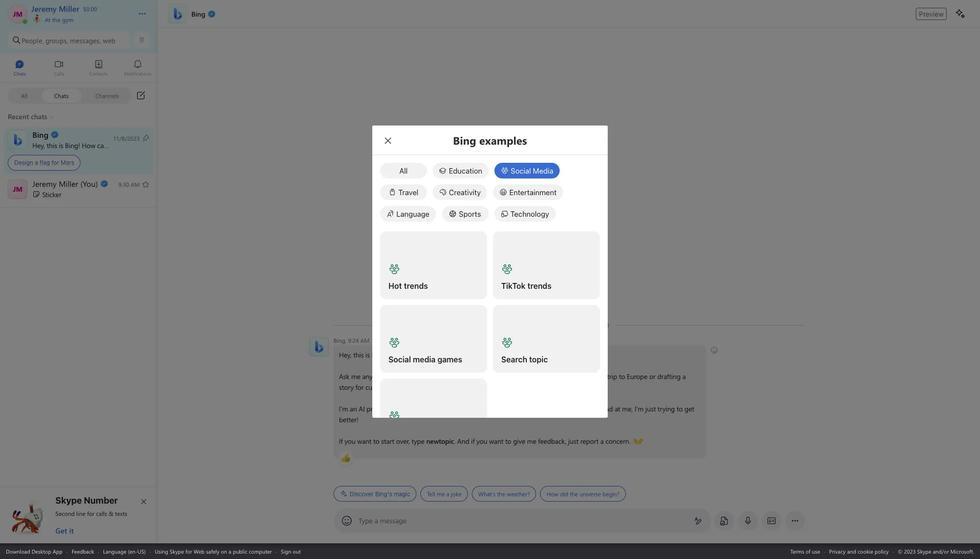 Task type: locate. For each thing, give the bounding box(es) containing it.
1 horizontal spatial all
[[399, 166, 408, 175]]

a left joke
[[447, 490, 449, 498]]

0 horizontal spatial groups,
[[45, 36, 68, 45]]

of inside the ask me any type of question, like finding vegan restaurants in cambridge, itinerary for your trip to europe or drafting a story for curious kids. in groups, remember to mention me with @bing. i'm an ai preview, so i'm still learning. sometimes i might say something weird. don't get mad at me, i'm just trying to get better! if you want to start over, type
[[389, 372, 395, 381]]

Type a message text field
[[359, 516, 686, 526]]

groups, down like
[[411, 383, 433, 392]]

to
[[619, 372, 625, 381], [467, 383, 473, 392], [677, 404, 683, 414], [373, 437, 379, 446], [505, 437, 511, 446]]

help inside 'hey, this is bing ! how can i help you today? (smileeyes)'
[[420, 350, 433, 360]]

0 vertical spatial social
[[511, 166, 531, 175]]

0 vertical spatial today?
[[140, 141, 159, 150]]

1 horizontal spatial the
[[497, 490, 505, 498]]

! up sticker button on the left of the page
[[78, 141, 80, 150]]

1 want from the left
[[357, 437, 372, 446]]

0 horizontal spatial language
[[103, 548, 126, 555]]

get right trying at the right bottom
[[685, 404, 694, 414]]

just
[[646, 404, 656, 414], [568, 437, 579, 446]]

skype
[[55, 496, 82, 506], [170, 548, 184, 555]]

games
[[438, 355, 462, 364]]

type
[[359, 516, 373, 526]]

1 horizontal spatial bing
[[372, 350, 385, 360]]

0 vertical spatial help
[[113, 141, 126, 150]]

0 horizontal spatial of
[[389, 372, 395, 381]]

web
[[103, 36, 115, 45]]

0 horizontal spatial hey,
[[32, 141, 45, 150]]

1 vertical spatial skype
[[170, 548, 184, 555]]

if
[[471, 437, 475, 446]]

1 horizontal spatial type
[[412, 437, 425, 446]]

1 horizontal spatial is
[[366, 350, 370, 360]]

all
[[21, 92, 28, 99], [399, 166, 408, 175]]

cambridge,
[[521, 372, 555, 381]]

0 horizontal spatial this
[[47, 141, 57, 150]]

1 vertical spatial bing
[[372, 350, 385, 360]]

download
[[6, 548, 30, 555]]

don't
[[571, 404, 587, 414]]

universe
[[580, 490, 601, 498]]

chats
[[54, 92, 69, 99]]

1 vertical spatial help
[[420, 350, 433, 360]]

feedback
[[72, 548, 94, 555]]

how up question,
[[389, 350, 403, 360]]

2 vertical spatial i
[[485, 404, 486, 414]]

groups, inside people, groups, messages, web button
[[45, 36, 68, 45]]

1 horizontal spatial this
[[353, 350, 364, 360]]

language (en-us)
[[103, 548, 146, 555]]

people, groups, messages, web button
[[8, 31, 130, 49]]

tab list
[[0, 55, 158, 82]]

1 horizontal spatial i'm
[[401, 404, 410, 414]]

0 vertical spatial how
[[82, 141, 95, 150]]

a left flag
[[35, 159, 38, 166]]

how left did
[[547, 490, 559, 498]]

1 vertical spatial of
[[806, 548, 811, 555]]

1 horizontal spatial groups,
[[411, 383, 433, 392]]

skype number element
[[8, 496, 150, 536]]

1 horizontal spatial i
[[416, 350, 418, 360]]

just left trying at the right bottom
[[646, 404, 656, 414]]

1 vertical spatial groups,
[[411, 383, 433, 392]]

2 horizontal spatial how
[[547, 490, 559, 498]]

how did the universe begin?
[[547, 490, 620, 498]]

public
[[233, 548, 247, 555]]

something
[[519, 404, 550, 414]]

1 horizontal spatial want
[[489, 437, 504, 446]]

! inside 'hey, this is bing ! how can i help you today? (smileeyes)'
[[385, 350, 387, 360]]

i'm right so
[[401, 404, 410, 414]]

the inside button
[[497, 490, 505, 498]]

i'm right me,
[[635, 404, 644, 414]]

the inside button
[[570, 490, 578, 498]]

0 horizontal spatial can
[[97, 141, 107, 150]]

0 horizontal spatial the
[[52, 16, 61, 24]]

0 vertical spatial just
[[646, 404, 656, 414]]

weather?
[[507, 490, 530, 498]]

concern.
[[606, 437, 631, 446]]

better!
[[339, 415, 359, 424]]

get
[[588, 404, 598, 414], [685, 404, 694, 414]]

preview
[[919, 10, 944, 18]]

groups, down at the gym
[[45, 36, 68, 45]]

this up flag
[[47, 141, 57, 150]]

me
[[351, 372, 361, 381], [501, 383, 510, 392], [527, 437, 537, 446], [437, 490, 445, 498]]

sign out link
[[281, 548, 301, 555]]

0 horizontal spatial is
[[59, 141, 63, 150]]

today? for hey, this is bing ! how can i help you today? (smileeyes)
[[447, 350, 467, 360]]

i
[[109, 141, 111, 150], [416, 350, 418, 360], [485, 404, 486, 414]]

it
[[69, 526, 74, 536]]

to down vegan
[[467, 383, 473, 392]]

0 horizontal spatial bing
[[65, 141, 78, 150]]

0 horizontal spatial get
[[588, 404, 598, 414]]

the right did
[[570, 490, 578, 498]]

language down travel
[[396, 210, 430, 218]]

to left give
[[505, 437, 511, 446]]

design
[[14, 159, 33, 166]]

is up mars
[[59, 141, 63, 150]]

for
[[52, 159, 59, 166], [582, 372, 591, 381], [356, 383, 364, 392], [87, 510, 94, 518], [185, 548, 192, 555]]

0 horizontal spatial social
[[389, 355, 411, 364]]

social media
[[511, 166, 554, 175]]

.
[[454, 437, 456, 446]]

your
[[592, 372, 605, 381]]

cookie
[[858, 548, 874, 555]]

just inside the ask me any type of question, like finding vegan restaurants in cambridge, itinerary for your trip to europe or drafting a story for curious kids. in groups, remember to mention me with @bing. i'm an ai preview, so i'm still learning. sometimes i might say something weird. don't get mad at me, i'm just trying to get better! if you want to start over, type
[[646, 404, 656, 414]]

1 horizontal spatial help
[[420, 350, 433, 360]]

0 horizontal spatial i
[[109, 141, 111, 150]]

this inside 'hey, this is bing ! how can i help you today? (smileeyes)'
[[353, 350, 364, 360]]

1 horizontal spatial just
[[646, 404, 656, 414]]

1 vertical spatial this
[[353, 350, 364, 360]]

trends right hot
[[404, 282, 428, 290]]

1 vertical spatial type
[[412, 437, 425, 446]]

is
[[59, 141, 63, 150], [366, 350, 370, 360]]

0 vertical spatial this
[[47, 141, 57, 150]]

0 vertical spatial !
[[78, 141, 80, 150]]

of up kids.
[[389, 372, 395, 381]]

1 horizontal spatial can
[[404, 350, 415, 360]]

search topic
[[501, 355, 548, 364]]

0 vertical spatial hey,
[[32, 141, 45, 150]]

on
[[221, 548, 227, 555]]

language left (en-
[[103, 548, 126, 555]]

say
[[507, 404, 517, 414]]

skype up second
[[55, 496, 82, 506]]

want left give
[[489, 437, 504, 446]]

0 horizontal spatial i'm
[[339, 404, 348, 414]]

itinerary
[[556, 372, 580, 381]]

1 vertical spatial is
[[366, 350, 370, 360]]

how inside 'hey, this is bing ! how can i help you today? (smileeyes)'
[[389, 350, 403, 360]]

0 horizontal spatial want
[[357, 437, 372, 446]]

how
[[82, 141, 95, 150], [389, 350, 403, 360], [547, 490, 559, 498]]

hey, for hey, this is bing ! how can i help you today?
[[32, 141, 45, 150]]

i inside 'hey, this is bing ! how can i help you today? (smileeyes)'
[[416, 350, 418, 360]]

2 vertical spatial how
[[547, 490, 559, 498]]

bing,
[[334, 337, 347, 344]]

0 vertical spatial skype
[[55, 496, 82, 506]]

2 i'm from the left
[[401, 404, 410, 414]]

get left mad
[[588, 404, 598, 414]]

can inside 'hey, this is bing ! how can i help you today? (smileeyes)'
[[404, 350, 415, 360]]

i for hey, this is bing ! how can i help you today?
[[109, 141, 111, 150]]

2 want from the left
[[489, 437, 504, 446]]

1 vertical spatial hey,
[[339, 350, 352, 360]]

travel
[[398, 188, 419, 197]]

hey, inside 'hey, this is bing ! how can i help you today? (smileeyes)'
[[339, 350, 352, 360]]

bing up mars
[[65, 141, 78, 150]]

today?
[[140, 141, 159, 150], [447, 350, 467, 360]]

the inside button
[[52, 16, 61, 24]]

1 vertical spatial can
[[404, 350, 415, 360]]

hot trends
[[389, 282, 428, 290]]

just left report
[[568, 437, 579, 446]]

1 vertical spatial language
[[103, 548, 126, 555]]

mars
[[61, 159, 74, 166]]

1 horizontal spatial today?
[[447, 350, 467, 360]]

social up question,
[[389, 355, 411, 364]]

tiktok trends
[[501, 282, 552, 290]]

language for language (en-us)
[[103, 548, 126, 555]]

2 horizontal spatial i
[[485, 404, 486, 414]]

today? for hey, this is bing ! how can i help you today?
[[140, 141, 159, 150]]

how for hey, this is bing ! how can i help you today? (smileeyes)
[[389, 350, 403, 360]]

is for hey, this is bing ! how can i help you today?
[[59, 141, 63, 150]]

is for hey, this is bing ! how can i help you today? (smileeyes)
[[366, 350, 370, 360]]

1 vertical spatial today?
[[447, 350, 467, 360]]

1 trends from the left
[[404, 282, 428, 290]]

want inside the ask me any type of question, like finding vegan restaurants in cambridge, itinerary for your trip to europe or drafting a story for curious kids. in groups, remember to mention me with @bing. i'm an ai preview, so i'm still learning. sometimes i might say something weird. don't get mad at me, i'm just trying to get better! if you want to start over, type
[[357, 437, 372, 446]]

! up curious
[[385, 350, 387, 360]]

feedback,
[[538, 437, 567, 446]]

how up sticker button on the left of the page
[[82, 141, 95, 150]]

sign out
[[281, 548, 301, 555]]

remember
[[435, 383, 465, 392]]

social left "media"
[[511, 166, 531, 175]]

how for hey, this is bing ! how can i help you today?
[[82, 141, 95, 150]]

0 horizontal spatial !
[[78, 141, 80, 150]]

is down am
[[366, 350, 370, 360]]

i'm left the an
[[339, 404, 348, 414]]

1 horizontal spatial hey,
[[339, 350, 352, 360]]

0 horizontal spatial just
[[568, 437, 579, 446]]

bing inside 'hey, this is bing ! how can i help you today? (smileeyes)'
[[372, 350, 385, 360]]

a right the drafting in the right of the page
[[683, 372, 686, 381]]

1 horizontal spatial how
[[389, 350, 403, 360]]

give
[[513, 437, 525, 446]]

for right line
[[87, 510, 94, 518]]

0 horizontal spatial trends
[[404, 282, 428, 290]]

0 vertical spatial is
[[59, 141, 63, 150]]

today? inside 'hey, this is bing ! how can i help you today? (smileeyes)'
[[447, 350, 467, 360]]

the
[[52, 16, 61, 24], [497, 490, 505, 498], [570, 490, 578, 498]]

for inside skype number element
[[87, 510, 94, 518]]

0 horizontal spatial help
[[113, 141, 126, 150]]

2 trends from the left
[[528, 282, 552, 290]]

a right type
[[375, 516, 378, 526]]

hey, down bing,
[[339, 350, 352, 360]]

us)
[[138, 548, 146, 555]]

me right tell
[[437, 490, 445, 498]]

trying
[[658, 404, 675, 414]]

this down 9:24
[[353, 350, 364, 360]]

@bing.
[[526, 383, 548, 392]]

can
[[97, 141, 107, 150], [404, 350, 415, 360]]

europe
[[627, 372, 648, 381]]

sticker button
[[0, 175, 158, 204]]

!
[[78, 141, 80, 150], [385, 350, 387, 360]]

1 horizontal spatial get
[[685, 404, 694, 414]]

1 horizontal spatial trends
[[528, 282, 552, 290]]

1 horizontal spatial language
[[396, 210, 430, 218]]

to right "trip"
[[619, 372, 625, 381]]

type up curious
[[375, 372, 387, 381]]

like
[[426, 372, 435, 381]]

app
[[53, 548, 63, 555]]

sometimes
[[450, 404, 483, 414]]

is inside 'hey, this is bing ! how can i help you today? (smileeyes)'
[[366, 350, 370, 360]]

0 horizontal spatial how
[[82, 141, 95, 150]]

of left the 'use'
[[806, 548, 811, 555]]

this for hey, this is bing ! how can i help you today?
[[47, 141, 57, 150]]

the right at
[[52, 16, 61, 24]]

0 horizontal spatial today?
[[140, 141, 159, 150]]

1 vertical spatial i
[[416, 350, 418, 360]]

0 vertical spatial of
[[389, 372, 395, 381]]

i inside the ask me any type of question, like finding vegan restaurants in cambridge, itinerary for your trip to europe or drafting a story for curious kids. in groups, remember to mention me with @bing. i'm an ai preview, so i'm still learning. sometimes i might say something weird. don't get mad at me, i'm just trying to get better! if you want to start over, type
[[485, 404, 486, 414]]

you inside 'hey, this is bing ! how can i help you today? (smileeyes)'
[[435, 350, 445, 360]]

and
[[457, 437, 469, 446]]

1 horizontal spatial !
[[385, 350, 387, 360]]

can for hey, this is bing ! how can i help you today?
[[97, 141, 107, 150]]

bing up any
[[372, 350, 385, 360]]

1 horizontal spatial social
[[511, 166, 531, 175]]

all up travel
[[399, 166, 408, 175]]

newtopic
[[426, 437, 454, 446]]

social for social media games
[[389, 355, 411, 364]]

messages,
[[70, 36, 101, 45]]

0 vertical spatial groups,
[[45, 36, 68, 45]]

0 vertical spatial language
[[396, 210, 430, 218]]

magic
[[394, 490, 410, 498]]

terms of use link
[[791, 548, 820, 555]]

(en-
[[128, 548, 138, 555]]

0 horizontal spatial all
[[21, 92, 28, 99]]

want left start
[[357, 437, 372, 446]]

help for hey, this is bing ! how can i help you today?
[[113, 141, 126, 150]]

0 vertical spatial bing
[[65, 141, 78, 150]]

using
[[155, 548, 168, 555]]

0 vertical spatial i
[[109, 141, 111, 150]]

bing for hey, this is bing ! how can i help you today?
[[65, 141, 78, 150]]

the right the what's
[[497, 490, 505, 498]]

0 vertical spatial type
[[375, 372, 387, 381]]

2 horizontal spatial i'm
[[635, 404, 644, 414]]

download desktop app
[[6, 548, 63, 555]]

trip
[[607, 372, 617, 381]]

1 vertical spatial social
[[389, 355, 411, 364]]

hey, up design a flag for mars
[[32, 141, 45, 150]]

for right flag
[[52, 159, 59, 166]]

1 i'm from the left
[[339, 404, 348, 414]]

1 vertical spatial how
[[389, 350, 403, 360]]

media
[[413, 355, 436, 364]]

2 get from the left
[[685, 404, 694, 414]]

0 vertical spatial can
[[97, 141, 107, 150]]

i'm
[[339, 404, 348, 414], [401, 404, 410, 414], [635, 404, 644, 414]]

social
[[511, 166, 531, 175], [389, 355, 411, 364]]

skype right using
[[170, 548, 184, 555]]

2 horizontal spatial the
[[570, 490, 578, 498]]

trends right tiktok
[[528, 282, 552, 290]]

for right story
[[356, 383, 364, 392]]

type right over, at the bottom left of page
[[412, 437, 425, 446]]

all left chats
[[21, 92, 28, 99]]

the for at
[[52, 16, 61, 24]]

to right trying at the right bottom
[[677, 404, 683, 414]]

kids.
[[389, 383, 402, 392]]

over,
[[396, 437, 410, 446]]

sticker
[[42, 190, 61, 199]]

1 vertical spatial !
[[385, 350, 387, 360]]



Task type: vqa. For each thing, say whether or not it's contained in the screenshot.
My Microsoft account
no



Task type: describe. For each thing, give the bounding box(es) containing it.
social for social media
[[511, 166, 531, 175]]

mad
[[600, 404, 613, 414]]

entertainment
[[509, 188, 557, 197]]

joke
[[451, 490, 462, 498]]

at
[[615, 404, 621, 414]]

and
[[847, 548, 856, 555]]

tell me a joke
[[427, 490, 462, 498]]

what's the weather?
[[478, 490, 530, 498]]

you inside the ask me any type of question, like finding vegan restaurants in cambridge, itinerary for your trip to europe or drafting a story for curious kids. in groups, remember to mention me with @bing. i'm an ai preview, so i'm still learning. sometimes i might say something weird. don't get mad at me, i'm just trying to get better! if you want to start over, type
[[345, 437, 356, 446]]

ai
[[359, 404, 365, 414]]

me,
[[622, 404, 633, 414]]

discover
[[350, 490, 374, 498]]

people, groups, messages, web
[[22, 36, 115, 45]]

get
[[55, 526, 67, 536]]

if
[[339, 437, 343, 446]]

&
[[109, 510, 113, 518]]

0 horizontal spatial skype
[[55, 496, 82, 506]]

question,
[[397, 372, 424, 381]]

a right the on
[[229, 548, 231, 555]]

download desktop app link
[[6, 548, 63, 555]]

language for language
[[396, 210, 430, 218]]

0 horizontal spatial type
[[375, 372, 387, 381]]

1 vertical spatial all
[[399, 166, 408, 175]]

bing for hey, this is bing ! how can i help you today? (smileeyes)
[[372, 350, 385, 360]]

this for hey, this is bing ! how can i help you today? (smileeyes)
[[353, 350, 364, 360]]

how did the universe begin? button
[[540, 486, 626, 502]]

hot
[[389, 282, 402, 290]]

1 vertical spatial just
[[568, 437, 579, 446]]

web
[[194, 548, 205, 555]]

a inside the ask me any type of question, like finding vegan restaurants in cambridge, itinerary for your trip to europe or drafting a story for curious kids. in groups, remember to mention me with @bing. i'm an ai preview, so i'm still learning. sometimes i might say something weird. don't get mad at me, i'm just trying to get better! if you want to start over, type
[[683, 372, 686, 381]]

still
[[412, 404, 421, 414]]

privacy and cookie policy
[[829, 548, 889, 555]]

privacy
[[829, 548, 846, 555]]

ask
[[339, 372, 350, 381]]

preview,
[[367, 404, 391, 414]]

safely
[[206, 548, 220, 555]]

out
[[293, 548, 301, 555]]

type a message
[[359, 516, 407, 526]]

terms of use
[[791, 548, 820, 555]]

1 horizontal spatial skype
[[170, 548, 184, 555]]

trends for hot trends
[[404, 282, 428, 290]]

might
[[488, 404, 506, 414]]

an
[[350, 404, 357, 414]]

start
[[381, 437, 394, 446]]

at
[[45, 16, 51, 24]]

0 vertical spatial all
[[21, 92, 28, 99]]

ask me any type of question, like finding vegan restaurants in cambridge, itinerary for your trip to europe or drafting a story for curious kids. in groups, remember to mention me with @bing. i'm an ai preview, so i'm still learning. sometimes i might say something weird. don't get mad at me, i'm just trying to get better! if you want to start over, type
[[339, 372, 696, 446]]

me left with
[[501, 383, 510, 392]]

1 get from the left
[[588, 404, 598, 414]]

the for what's
[[497, 490, 505, 498]]

how inside button
[[547, 490, 559, 498]]

newtopic . and if you want to give me feedback, just report a concern.
[[426, 437, 632, 446]]

3 i'm from the left
[[635, 404, 644, 414]]

at the gym
[[43, 16, 74, 24]]

using skype for web safely on a public computer
[[155, 548, 272, 555]]

trends for tiktok trends
[[528, 282, 552, 290]]

learning.
[[423, 404, 448, 414]]

using skype for web safely on a public computer link
[[155, 548, 272, 555]]

hey, this is bing ! how can i help you today? (smileeyes)
[[339, 350, 502, 360]]

education
[[449, 166, 482, 175]]

people,
[[22, 36, 44, 45]]

i for hey, this is bing ! how can i help you today? (smileeyes)
[[416, 350, 418, 360]]

! for hey, this is bing ! how can i help you today? (smileeyes)
[[385, 350, 387, 360]]

skype number
[[55, 496, 118, 506]]

tell me a joke button
[[421, 486, 468, 502]]

drafting
[[657, 372, 681, 381]]

policy
[[875, 548, 889, 555]]

1 horizontal spatial of
[[806, 548, 811, 555]]

groups, inside the ask me any type of question, like finding vegan restaurants in cambridge, itinerary for your trip to europe or drafting a story for curious kids. in groups, remember to mention me with @bing. i'm an ai preview, so i'm still learning. sometimes i might say something weird. don't get mad at me, i'm just trying to get better! if you want to start over, type
[[411, 383, 433, 392]]

am
[[361, 337, 370, 344]]

number
[[84, 496, 118, 506]]

a right report
[[601, 437, 604, 446]]

for left web
[[185, 548, 192, 555]]

channels
[[95, 92, 119, 99]]

message
[[380, 516, 407, 526]]

at the gym button
[[31, 14, 129, 24]]

! for hey, this is bing ! how can i help you today?
[[78, 141, 80, 150]]

media
[[533, 166, 554, 175]]

help for hey, this is bing ! how can i help you today? (smileeyes)
[[420, 350, 433, 360]]

for left your
[[582, 372, 591, 381]]

curious
[[366, 383, 387, 392]]

sports
[[459, 210, 481, 218]]

desktop
[[32, 548, 51, 555]]

topic
[[529, 355, 548, 364]]

hey, for hey, this is bing ! how can i help you today? (smileeyes)
[[339, 350, 352, 360]]

story
[[339, 383, 354, 392]]

to left start
[[373, 437, 379, 446]]

can for hey, this is bing ! how can i help you today? (smileeyes)
[[404, 350, 415, 360]]

me inside button
[[437, 490, 445, 498]]

begin?
[[603, 490, 620, 498]]

tiktok
[[501, 282, 526, 290]]

calls
[[96, 510, 107, 518]]

technology
[[511, 210, 549, 218]]

mention
[[475, 383, 499, 392]]

get it
[[55, 526, 74, 536]]

hey, this is bing ! how can i help you today?
[[32, 141, 161, 150]]

me left any
[[351, 372, 361, 381]]

feedback link
[[72, 548, 94, 555]]

bing, 9:24 am
[[334, 337, 370, 344]]

sign
[[281, 548, 291, 555]]

any
[[362, 372, 373, 381]]

computer
[[249, 548, 272, 555]]

search
[[501, 355, 527, 364]]

second
[[55, 510, 75, 518]]

use
[[812, 548, 820, 555]]

a inside button
[[447, 490, 449, 498]]

privacy and cookie policy link
[[829, 548, 889, 555]]

what's
[[478, 490, 496, 498]]

social media games
[[389, 355, 462, 364]]

me right give
[[527, 437, 537, 446]]



